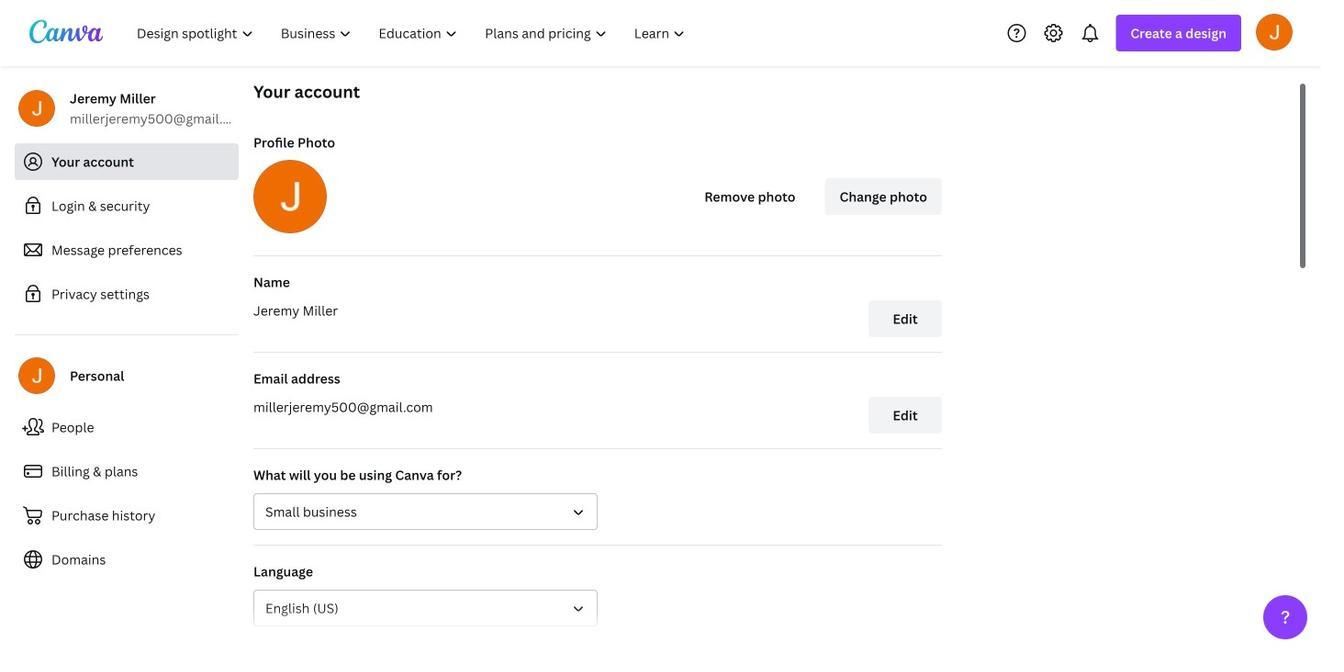 Task type: vqa. For each thing, say whether or not it's contained in the screenshot.
button
yes



Task type: describe. For each thing, give the bounding box(es) containing it.
jeremy miller image
[[1257, 14, 1294, 50]]

Language: English (US) button
[[254, 590, 598, 627]]

top level navigation element
[[125, 15, 701, 51]]



Task type: locate. For each thing, give the bounding box(es) containing it.
None button
[[254, 493, 598, 530]]



